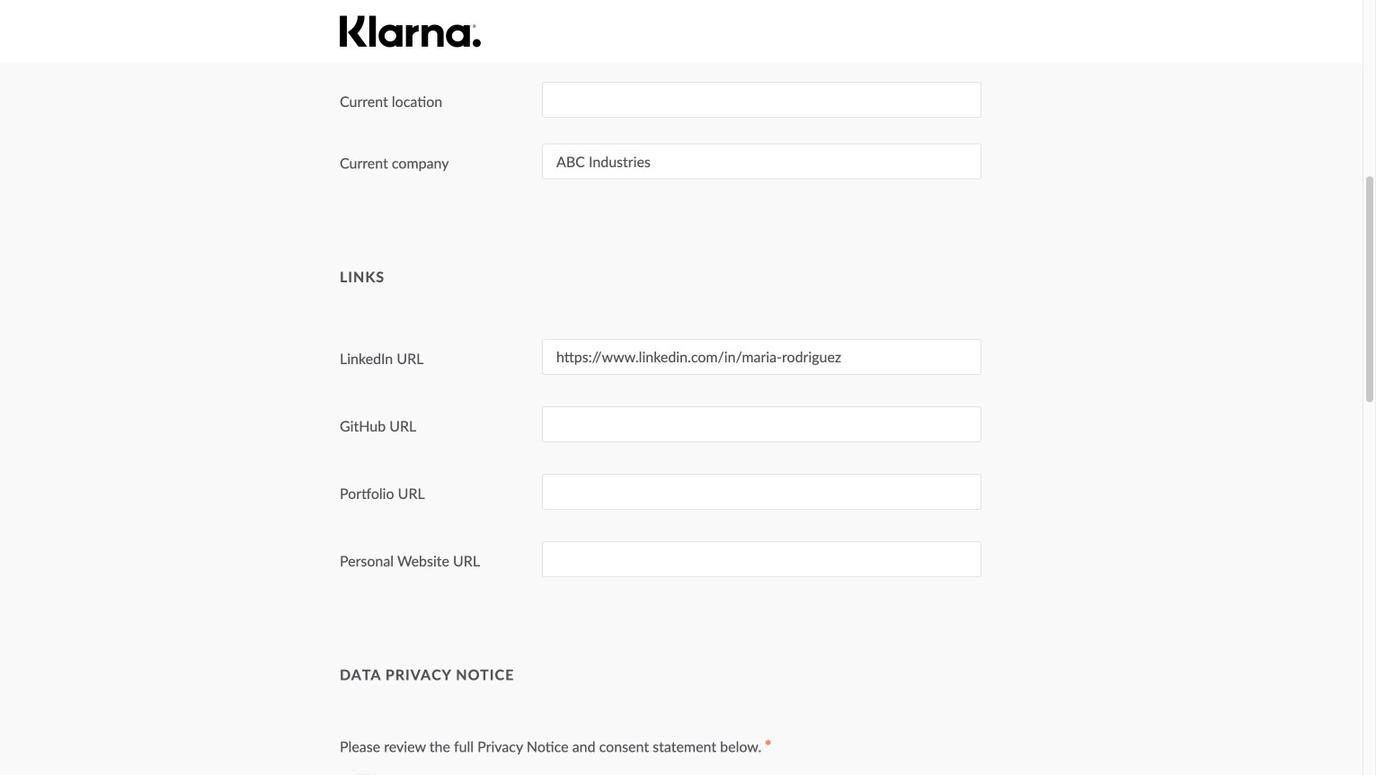 Task type: locate. For each thing, give the bounding box(es) containing it.
None text field
[[542, 15, 982, 51], [542, 406, 982, 442], [542, 474, 982, 510], [542, 541, 982, 577], [542, 15, 982, 51], [542, 406, 982, 442], [542, 474, 982, 510], [542, 541, 982, 577]]

None text field
[[542, 82, 982, 118], [542, 144, 982, 179], [542, 339, 982, 375], [542, 82, 982, 118], [542, 144, 982, 179], [542, 339, 982, 375]]

klarna logo image
[[340, 16, 481, 47]]

None checkbox
[[353, 775, 371, 775]]



Task type: vqa. For each thing, say whether or not it's contained in the screenshot.
the paperclip image
no



